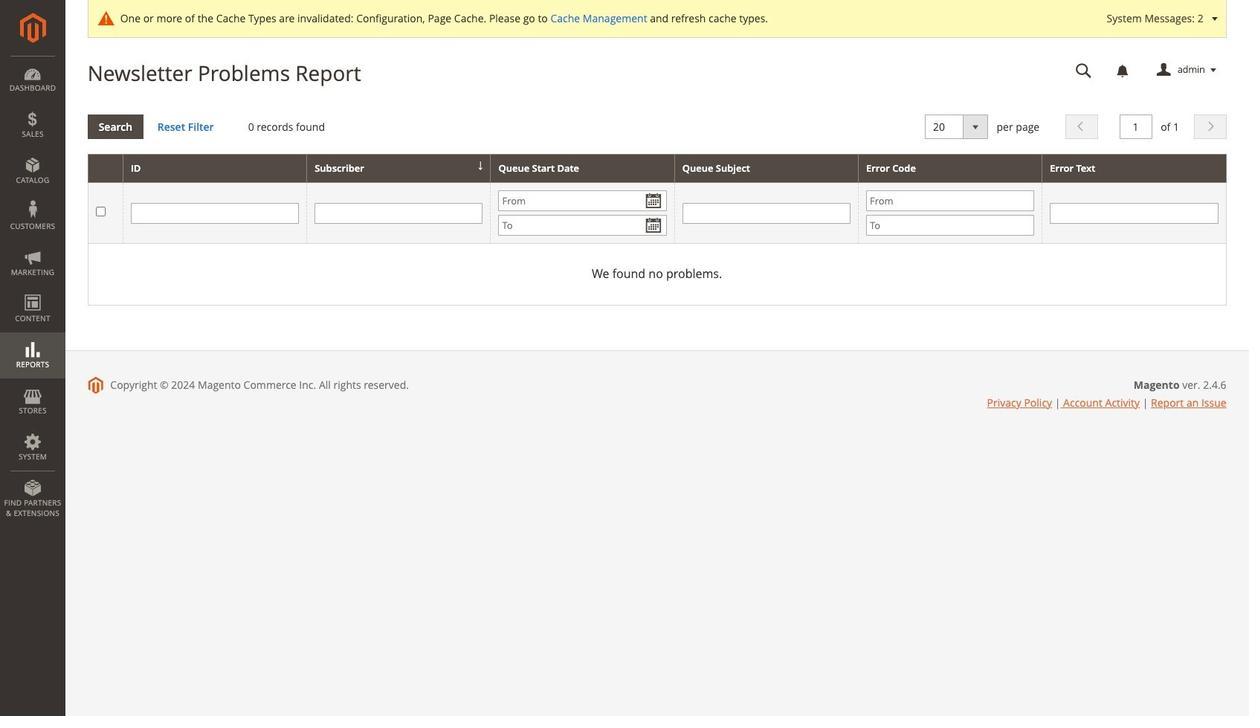 Task type: describe. For each thing, give the bounding box(es) containing it.
to text field for 1st from text box from the right
[[867, 215, 1035, 236]]

magento admin panel image
[[20, 13, 46, 43]]

2 from text field from the left
[[867, 191, 1035, 211]]



Task type: vqa. For each thing, say whether or not it's contained in the screenshot.
To text box related to 4th From text box from the left
no



Task type: locate. For each thing, give the bounding box(es) containing it.
None checkbox
[[96, 207, 105, 216]]

1 to text field from the left
[[499, 215, 667, 236]]

1 from text field from the left
[[499, 191, 667, 211]]

2 to text field from the left
[[867, 215, 1035, 236]]

From text field
[[499, 191, 667, 211], [867, 191, 1035, 211]]

to text field for 1st from text box from left
[[499, 215, 667, 236]]

None text field
[[1066, 57, 1103, 83], [131, 203, 299, 224], [683, 203, 851, 224], [1051, 203, 1219, 224], [1066, 57, 1103, 83], [131, 203, 299, 224], [683, 203, 851, 224], [1051, 203, 1219, 224]]

None text field
[[1120, 114, 1153, 139], [315, 203, 483, 224], [1120, 114, 1153, 139], [315, 203, 483, 224]]

menu bar
[[0, 56, 65, 526]]

0 horizontal spatial from text field
[[499, 191, 667, 211]]

1 horizontal spatial from text field
[[867, 191, 1035, 211]]

To text field
[[499, 215, 667, 236], [867, 215, 1035, 236]]

1 horizontal spatial to text field
[[867, 215, 1035, 236]]

0 horizontal spatial to text field
[[499, 215, 667, 236]]



